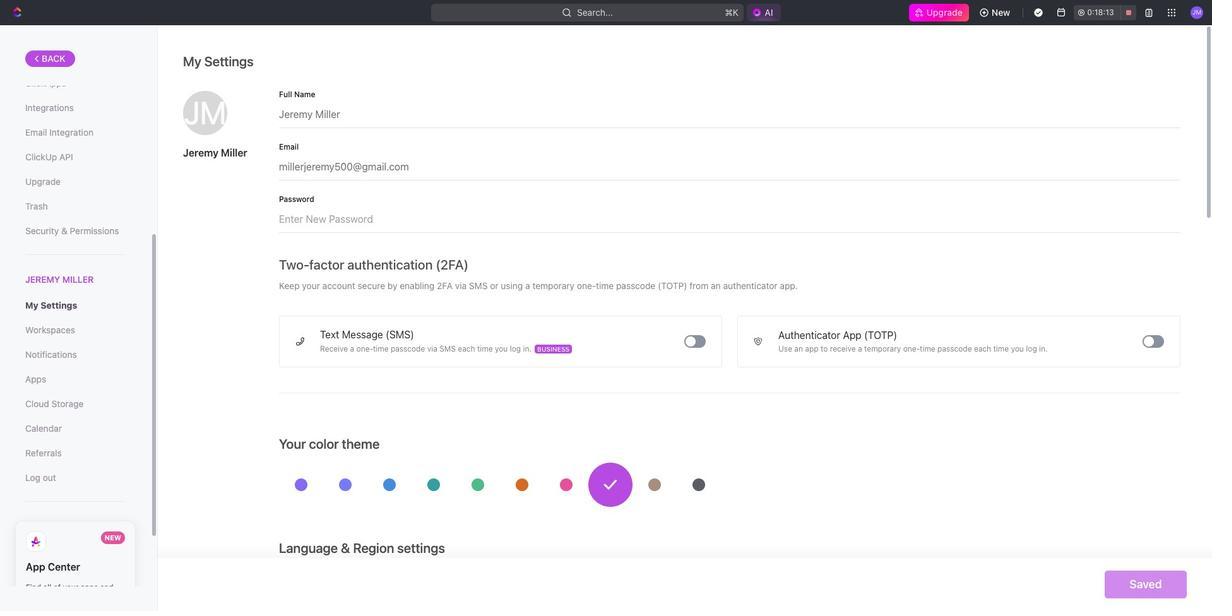 Task type: describe. For each thing, give the bounding box(es) containing it.
new inside the new button
[[992, 7, 1011, 18]]

referrals
[[25, 448, 62, 459]]

one- inside text message (sms) receive a one-time passcode via sms each time you log in. business
[[357, 344, 373, 354]]

theme
[[342, 436, 380, 452]]

0 vertical spatial settings
[[204, 54, 254, 69]]

each inside text message (sms) receive a one-time passcode via sms each time you log in. business
[[458, 344, 475, 354]]

find all of your apps and integrations in our new app center!
[[26, 583, 124, 611]]

jm inside jm 'dropdown button'
[[1193, 8, 1202, 16]]

to
[[821, 344, 828, 354]]

jm button
[[1188, 3, 1208, 23]]

log inside text message (sms) receive a one-time passcode via sms each time you log in. business
[[510, 344, 521, 354]]

calendar link
[[25, 418, 126, 440]]

0 horizontal spatial (totp)
[[658, 280, 688, 291]]

secure
[[358, 280, 385, 291]]

Enter Username text field
[[279, 99, 1181, 128]]

0 vertical spatial jeremy
[[183, 147, 219, 159]]

& for region
[[341, 541, 350, 556]]

0 vertical spatial upgrade link
[[909, 4, 970, 21]]

center!
[[26, 606, 52, 611]]

my settings link
[[25, 295, 126, 317]]

or
[[490, 280, 499, 291]]

business
[[538, 346, 570, 353]]

your color theme
[[279, 436, 380, 452]]

notifications
[[25, 349, 77, 360]]

integration
[[49, 127, 94, 138]]

message
[[342, 329, 383, 340]]

0 horizontal spatial settings
[[41, 300, 77, 311]]

0 vertical spatial your
[[302, 280, 320, 291]]

log inside authenticator app (totp) use an app to receive a temporary one-time passcode each time you log in.
[[1027, 344, 1038, 354]]

in. inside text message (sms) receive a one-time passcode via sms each time you log in. business
[[523, 344, 532, 354]]

search...
[[578, 7, 614, 18]]

text message (sms) receive a one-time passcode via sms each time you log in. business
[[320, 329, 570, 354]]

authenticator
[[724, 280, 778, 291]]

clickapps
[[25, 78, 66, 88]]

you inside authenticator app (totp) use an app to receive a temporary one-time passcode each time you log in.
[[1012, 344, 1025, 354]]

clickup api link
[[25, 147, 126, 168]]

of
[[53, 583, 61, 593]]

temporary inside authenticator app (totp) use an app to receive a temporary one-time passcode each time you log in.
[[865, 344, 902, 354]]

full
[[279, 90, 292, 99]]

0 horizontal spatial miller
[[62, 274, 94, 285]]

cloud storage
[[25, 399, 84, 409]]

security
[[25, 226, 59, 236]]

receive
[[831, 344, 856, 354]]

our
[[79, 595, 91, 604]]

authenticator app (totp) use an app to receive a temporary one-time passcode each time you log in.
[[779, 330, 1048, 354]]

back
[[42, 53, 65, 64]]

saved button
[[1105, 571, 1188, 599]]

integrations
[[26, 595, 68, 604]]

enabling
[[400, 280, 435, 291]]

new button
[[975, 3, 1018, 23]]

0 vertical spatial an
[[711, 280, 721, 291]]

1 vertical spatial app
[[26, 562, 45, 573]]

1 horizontal spatial a
[[526, 280, 530, 291]]

app inside find all of your apps and integrations in our new app center!
[[110, 595, 124, 604]]

(2fa)
[[436, 257, 469, 272]]

email for email
[[279, 142, 299, 152]]

log
[[25, 473, 40, 483]]

text
[[320, 329, 339, 340]]

language
[[279, 541, 338, 556]]

trash link
[[25, 196, 126, 217]]

back link
[[25, 51, 75, 67]]

1 vertical spatial upgrade
[[25, 176, 61, 187]]

keep
[[279, 280, 300, 291]]

1 horizontal spatial upgrade
[[927, 7, 963, 18]]

log out link
[[25, 468, 126, 489]]

email integration link
[[25, 122, 126, 143]]

(sms)
[[386, 329, 414, 340]]

ai
[[765, 7, 774, 18]]

your inside find all of your apps and integrations in our new app center!
[[63, 583, 79, 593]]

new
[[93, 595, 108, 604]]

integrations
[[25, 102, 74, 113]]

password
[[279, 195, 314, 204]]

email integration
[[25, 127, 94, 138]]

authenticator
[[779, 330, 841, 341]]

out
[[43, 473, 56, 483]]

all
[[43, 583, 51, 593]]

trash
[[25, 201, 48, 212]]

use
[[779, 344, 793, 354]]

and
[[100, 583, 114, 593]]

receive
[[320, 344, 348, 354]]

clickup api
[[25, 152, 73, 162]]

find
[[26, 583, 41, 593]]

full name
[[279, 90, 315, 99]]

apps
[[25, 374, 46, 385]]

sms inside text message (sms) receive a one-time passcode via sms each time you log in. business
[[440, 344, 456, 354]]

0 vertical spatial my settings
[[183, 54, 254, 69]]

apps link
[[25, 369, 126, 391]]

0:18:13
[[1088, 8, 1115, 17]]



Task type: vqa. For each thing, say whether or not it's contained in the screenshot.
leftmost user group 'icon'
no



Task type: locate. For each thing, give the bounding box(es) containing it.
0 horizontal spatial a
[[350, 344, 354, 354]]

1 vertical spatial new
[[105, 534, 121, 542]]

0 vertical spatial new
[[992, 7, 1011, 18]]

temporary
[[533, 280, 575, 291], [865, 344, 902, 354]]

0 horizontal spatial each
[[458, 344, 475, 354]]

your
[[279, 436, 306, 452]]

your right keep
[[302, 280, 320, 291]]

name
[[294, 90, 315, 99]]

in
[[71, 595, 77, 604]]

1 in. from the left
[[523, 344, 532, 354]]

&
[[61, 226, 67, 236], [341, 541, 350, 556]]

storage
[[52, 399, 84, 409]]

center
[[48, 562, 80, 573]]

temporary right the receive
[[865, 344, 902, 354]]

0 horizontal spatial jeremy
[[25, 274, 60, 285]]

by
[[388, 280, 398, 291]]

permissions
[[70, 226, 119, 236]]

0 vertical spatial miller
[[221, 147, 248, 159]]

0 vertical spatial jeremy miller
[[183, 147, 248, 159]]

account
[[323, 280, 355, 291]]

0 horizontal spatial passcode
[[391, 344, 425, 354]]

calendar
[[25, 423, 62, 434]]

1 horizontal spatial jeremy
[[183, 147, 219, 159]]

two-factor authentication (2fa)
[[279, 257, 469, 272]]

1 horizontal spatial an
[[795, 344, 803, 354]]

workspaces
[[25, 325, 75, 336]]

0 vertical spatial email
[[25, 127, 47, 138]]

0 horizontal spatial upgrade
[[25, 176, 61, 187]]

you inside text message (sms) receive a one-time passcode via sms each time you log in. business
[[495, 344, 508, 354]]

1 vertical spatial sms
[[440, 344, 456, 354]]

0:18:13 button
[[1075, 5, 1137, 20]]

1 horizontal spatial &
[[341, 541, 350, 556]]

upgrade left the new button at the right top of page
[[927, 7, 963, 18]]

clickup
[[25, 152, 57, 162]]

2 vertical spatial app
[[110, 595, 124, 604]]

one-
[[577, 280, 596, 291], [357, 344, 373, 354], [904, 344, 920, 354]]

0 vertical spatial (totp)
[[658, 280, 688, 291]]

1 horizontal spatial jeremy miller
[[183, 147, 248, 159]]

0 vertical spatial upgrade
[[927, 7, 963, 18]]

a down "message" on the left of the page
[[350, 344, 354, 354]]

passcode inside authenticator app (totp) use an app to receive a temporary one-time passcode each time you log in.
[[938, 344, 972, 354]]

integrations link
[[25, 97, 126, 119]]

1 you from the left
[[495, 344, 508, 354]]

upgrade down clickup
[[25, 176, 61, 187]]

1 vertical spatial temporary
[[865, 344, 902, 354]]

cloud
[[25, 399, 49, 409]]

1 horizontal spatial in.
[[1040, 344, 1048, 354]]

in. inside authenticator app (totp) use an app to receive a temporary one-time passcode each time you log in.
[[1040, 344, 1048, 354]]

api
[[59, 152, 73, 162]]

0 horizontal spatial via
[[427, 344, 438, 354]]

1 horizontal spatial miller
[[221, 147, 248, 159]]

& left region on the left bottom of the page
[[341, 541, 350, 556]]

a right the receive
[[858, 344, 863, 354]]

referrals link
[[25, 443, 126, 464]]

keep your account secure by enabling 2fa via sms or using a temporary one-time passcode (totp) from an authenticator app.
[[279, 280, 798, 291]]

app down and on the bottom of page
[[110, 595, 124, 604]]

app
[[806, 344, 819, 354]]

security & permissions
[[25, 226, 119, 236]]

1 horizontal spatial passcode
[[617, 280, 656, 291]]

(totp) inside authenticator app (totp) use an app to receive a temporary one-time passcode each time you log in.
[[865, 330, 898, 341]]

0 horizontal spatial sms
[[440, 344, 456, 354]]

1 vertical spatial email
[[279, 142, 299, 152]]

clickapps link
[[25, 73, 126, 94]]

an left app
[[795, 344, 803, 354]]

1 vertical spatial &
[[341, 541, 350, 556]]

1 horizontal spatial sms
[[469, 280, 488, 291]]

0 horizontal spatial app
[[26, 562, 45, 573]]

1 vertical spatial upgrade link
[[25, 171, 126, 193]]

1 horizontal spatial app
[[110, 595, 124, 604]]

an
[[711, 280, 721, 291], [795, 344, 803, 354]]

my
[[183, 54, 201, 69], [25, 300, 38, 311]]

saved
[[1130, 578, 1163, 591]]

jm
[[1193, 8, 1202, 16], [184, 94, 226, 131]]

each inside authenticator app (totp) use an app to receive a temporary one-time passcode each time you log in.
[[975, 344, 992, 354]]

in.
[[523, 344, 532, 354], [1040, 344, 1048, 354]]

0 vertical spatial sms
[[469, 280, 488, 291]]

2 in. from the left
[[1040, 344, 1048, 354]]

1 vertical spatial my
[[25, 300, 38, 311]]

1 vertical spatial jeremy
[[25, 274, 60, 285]]

2 horizontal spatial app
[[844, 330, 862, 341]]

notifications link
[[25, 344, 126, 366]]

region
[[353, 541, 394, 556]]

1 vertical spatial my settings
[[25, 300, 77, 311]]

1 vertical spatial jm
[[184, 94, 226, 131]]

1 vertical spatial via
[[427, 344, 438, 354]]

upgrade link left the new button at the right top of page
[[909, 4, 970, 21]]

2 each from the left
[[975, 344, 992, 354]]

0 horizontal spatial new
[[105, 534, 121, 542]]

1 horizontal spatial log
[[1027, 344, 1038, 354]]

cloud storage link
[[25, 394, 126, 415]]

0 vertical spatial &
[[61, 226, 67, 236]]

1 horizontal spatial each
[[975, 344, 992, 354]]

miller
[[221, 147, 248, 159], [62, 274, 94, 285]]

app center
[[26, 562, 80, 573]]

2 log from the left
[[1027, 344, 1038, 354]]

email down the full
[[279, 142, 299, 152]]

email up clickup
[[25, 127, 47, 138]]

workspaces link
[[25, 320, 126, 341]]

& for permissions
[[61, 226, 67, 236]]

0 vertical spatial via
[[455, 280, 467, 291]]

1 vertical spatial settings
[[41, 300, 77, 311]]

& right security
[[61, 226, 67, 236]]

1 log from the left
[[510, 344, 521, 354]]

your
[[302, 280, 320, 291], [63, 583, 79, 593]]

sms
[[469, 280, 488, 291], [440, 344, 456, 354]]

1 horizontal spatial your
[[302, 280, 320, 291]]

0 horizontal spatial log
[[510, 344, 521, 354]]

a inside authenticator app (totp) use an app to receive a temporary one-time passcode each time you log in.
[[858, 344, 863, 354]]

1 vertical spatial jeremy miller
[[25, 274, 94, 285]]

via inside text message (sms) receive a one-time passcode via sms each time you log in. business
[[427, 344, 438, 354]]

1 vertical spatial (totp)
[[865, 330, 898, 341]]

log
[[510, 344, 521, 354], [1027, 344, 1038, 354]]

1 horizontal spatial jm
[[1193, 8, 1202, 16]]

Enter New Password field
[[279, 203, 1181, 232]]

factor
[[310, 257, 345, 272]]

0 vertical spatial my
[[183, 54, 201, 69]]

1 horizontal spatial via
[[455, 280, 467, 291]]

upgrade link up the trash link
[[25, 171, 126, 193]]

apps
[[81, 583, 98, 593]]

temporary right using
[[533, 280, 575, 291]]

app inside authenticator app (totp) use an app to receive a temporary one-time passcode each time you log in.
[[844, 330, 862, 341]]

ai button
[[747, 4, 781, 21]]

0 horizontal spatial &
[[61, 226, 67, 236]]

2fa
[[437, 280, 453, 291]]

⌘k
[[725, 7, 739, 18]]

app.
[[780, 280, 798, 291]]

time
[[596, 280, 614, 291], [373, 344, 389, 354], [478, 344, 493, 354], [920, 344, 936, 354], [994, 344, 1010, 354]]

email
[[25, 127, 47, 138], [279, 142, 299, 152]]

jeremy miller
[[183, 147, 248, 159], [25, 274, 94, 285]]

0 horizontal spatial upgrade link
[[25, 171, 126, 193]]

1 horizontal spatial upgrade link
[[909, 4, 970, 21]]

a
[[526, 280, 530, 291], [350, 344, 354, 354], [858, 344, 863, 354]]

0 vertical spatial jm
[[1193, 8, 1202, 16]]

1 horizontal spatial you
[[1012, 344, 1025, 354]]

1 horizontal spatial settings
[[204, 54, 254, 69]]

1 horizontal spatial new
[[992, 7, 1011, 18]]

each
[[458, 344, 475, 354], [975, 344, 992, 354]]

two-
[[279, 257, 310, 272]]

1 horizontal spatial email
[[279, 142, 299, 152]]

0 vertical spatial temporary
[[533, 280, 575, 291]]

security & permissions link
[[25, 220, 126, 242]]

2 horizontal spatial a
[[858, 344, 863, 354]]

1 vertical spatial miller
[[62, 274, 94, 285]]

2 you from the left
[[1012, 344, 1025, 354]]

from
[[690, 280, 709, 291]]

passcode inside text message (sms) receive a one-time passcode via sms each time you log in. business
[[391, 344, 425, 354]]

one- inside authenticator app (totp) use an app to receive a temporary one-time passcode each time you log in.
[[904, 344, 920, 354]]

0 horizontal spatial your
[[63, 583, 79, 593]]

0 horizontal spatial my settings
[[25, 300, 77, 311]]

available on business plans or higher element
[[535, 345, 572, 354]]

1 vertical spatial an
[[795, 344, 803, 354]]

0 horizontal spatial email
[[25, 127, 47, 138]]

0 vertical spatial app
[[844, 330, 862, 341]]

color
[[309, 436, 339, 452]]

1 horizontal spatial my settings
[[183, 54, 254, 69]]

app
[[844, 330, 862, 341], [26, 562, 45, 573], [110, 595, 124, 604]]

1 vertical spatial your
[[63, 583, 79, 593]]

a right using
[[526, 280, 530, 291]]

authentication
[[348, 257, 433, 272]]

0 horizontal spatial you
[[495, 344, 508, 354]]

using
[[501, 280, 523, 291]]

1 horizontal spatial my
[[183, 54, 201, 69]]

email for email integration
[[25, 127, 47, 138]]

a inside text message (sms) receive a one-time passcode via sms each time you log in. business
[[350, 344, 354, 354]]

settings
[[397, 541, 445, 556]]

an right the from
[[711, 280, 721, 291]]

1 horizontal spatial one-
[[577, 280, 596, 291]]

0 horizontal spatial one-
[[357, 344, 373, 354]]

upgrade
[[927, 7, 963, 18], [25, 176, 61, 187]]

log out
[[25, 473, 56, 483]]

2 horizontal spatial one-
[[904, 344, 920, 354]]

0 horizontal spatial jm
[[184, 94, 226, 131]]

your up the in
[[63, 583, 79, 593]]

0 horizontal spatial jeremy miller
[[25, 274, 94, 285]]

0 horizontal spatial in.
[[523, 344, 532, 354]]

1 horizontal spatial temporary
[[865, 344, 902, 354]]

1 horizontal spatial (totp)
[[865, 330, 898, 341]]

app up find
[[26, 562, 45, 573]]

app up the receive
[[844, 330, 862, 341]]

2 horizontal spatial passcode
[[938, 344, 972, 354]]

0 horizontal spatial my
[[25, 300, 38, 311]]

new
[[992, 7, 1011, 18], [105, 534, 121, 542]]

jeremy
[[183, 147, 219, 159], [25, 274, 60, 285]]

an inside authenticator app (totp) use an app to receive a temporary one-time passcode each time you log in.
[[795, 344, 803, 354]]

0 horizontal spatial temporary
[[533, 280, 575, 291]]

0 horizontal spatial an
[[711, 280, 721, 291]]

1 each from the left
[[458, 344, 475, 354]]

Enter Email text field
[[279, 151, 1181, 180]]



